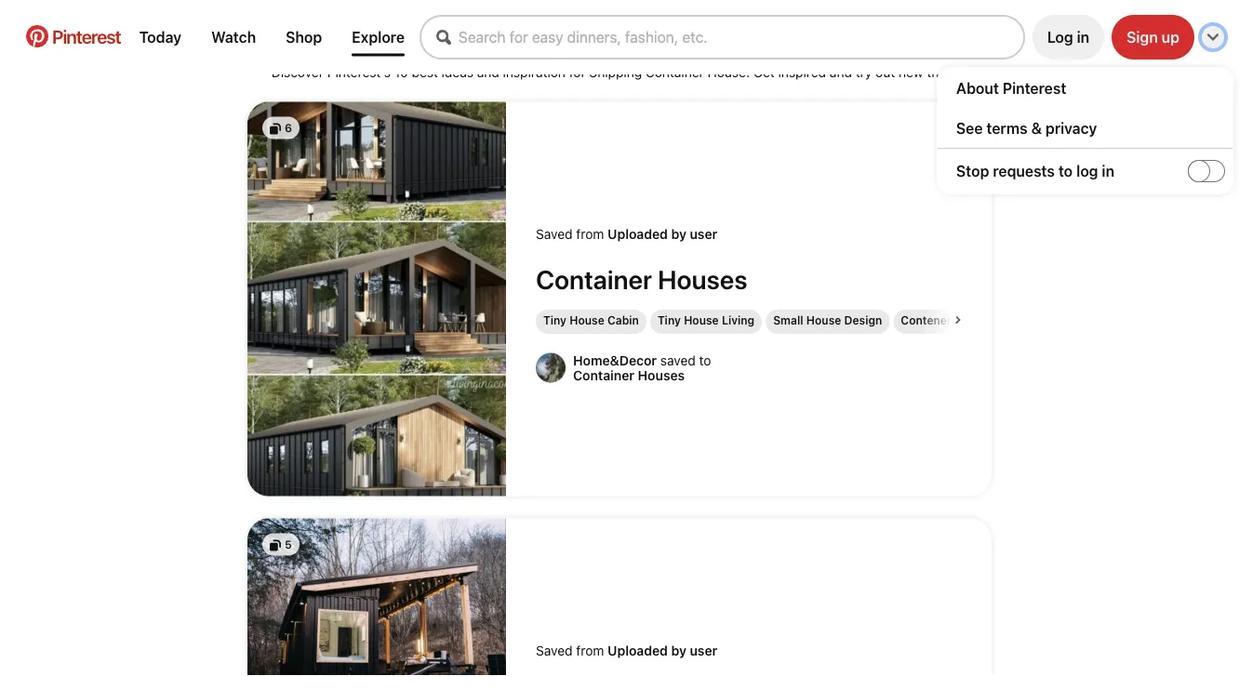 Task type: vqa. For each thing, say whether or not it's contained in the screenshot.
follow
no



Task type: locate. For each thing, give the bounding box(es) containing it.
home&decor image
[[536, 353, 566, 383]]

house
[[720, 17, 817, 57], [708, 64, 746, 80], [570, 313, 605, 326], [684, 313, 719, 326], [807, 313, 842, 326], [955, 313, 990, 326]]

see terms & privacy
[[957, 119, 1098, 137]]

tiny up 'saved'
[[658, 313, 681, 326]]

0 horizontal spatial pinterest
[[52, 25, 121, 47]]

1 vertical spatial by
[[671, 643, 687, 659]]

container up for
[[564, 17, 712, 57]]

0 vertical spatial saved from uploaded by user
[[536, 226, 718, 242]]

things.
[[927, 64, 968, 80]]

tiny house living
[[658, 313, 755, 326]]

container houses link
[[536, 264, 962, 295], [573, 368, 711, 383]]

1 horizontal spatial tiny
[[658, 313, 681, 326]]

pinterest up &
[[1003, 79, 1067, 97]]

saved
[[536, 226, 573, 242], [536, 643, 573, 659]]

to
[[1059, 162, 1073, 180], [699, 352, 711, 368]]

small house design link
[[774, 313, 883, 326]]

house left living
[[684, 313, 719, 326]]

1 vertical spatial user
[[690, 643, 718, 659]]

1 horizontal spatial shipping
[[590, 64, 642, 80]]

log
[[1077, 162, 1099, 180]]

1 vertical spatial pinterest
[[1003, 79, 1067, 97]]

1 vertical spatial from
[[576, 643, 604, 659]]

to for requests
[[1059, 162, 1073, 180]]

living
[[722, 313, 755, 326]]

0 vertical spatial to
[[1059, 162, 1073, 180]]

contener house
[[901, 313, 990, 326]]

1 horizontal spatial pinterest
[[1003, 79, 1067, 97]]

container houses image
[[248, 102, 506, 496]]

sign
[[1127, 28, 1158, 46]]

house left cabin
[[570, 313, 605, 326]]

best
[[412, 64, 438, 80]]

tiny house living link
[[658, 313, 755, 326]]

and
[[477, 64, 500, 80], [830, 64, 852, 80]]

shipping right for
[[590, 64, 642, 80]]

try
[[856, 64, 872, 80]]

2 tiny from the left
[[658, 313, 681, 326]]

home&decor link
[[573, 352, 657, 368]]

by
[[671, 226, 687, 242], [671, 643, 687, 659]]

1 horizontal spatial to
[[1059, 162, 1073, 180]]

and left try
[[830, 64, 852, 80]]

1 vertical spatial container houses link
[[573, 368, 711, 383]]

container
[[564, 17, 712, 57], [646, 64, 704, 80], [536, 264, 653, 295], [573, 368, 635, 383]]

identifier that shows the pin type image left 5
[[270, 540, 281, 552]]

saved from uploaded by user
[[536, 226, 718, 242], [536, 643, 718, 659]]

shipping up ideas
[[422, 17, 557, 57]]

0 vertical spatial identifier that shows the pin type image
[[270, 123, 281, 135]]

1 vertical spatial in
[[1102, 162, 1115, 180]]

identifier that shows the pin type image inside 5 link
[[270, 540, 281, 552]]

uploaded
[[608, 226, 668, 242], [608, 643, 668, 659]]

0 vertical spatial in
[[1077, 28, 1090, 46]]

saved
[[661, 352, 696, 368]]

home&decor
[[573, 352, 657, 368]]

user
[[690, 226, 718, 242], [690, 643, 718, 659]]

watch link
[[204, 21, 263, 54]]

shop
[[286, 28, 322, 46]]

explore
[[352, 28, 405, 46]]

see
[[957, 119, 983, 137]]

0 horizontal spatial tiny
[[543, 313, 567, 326]]

pinterest link
[[15, 25, 132, 47]]

house right contener
[[955, 313, 990, 326]]

ideas
[[442, 64, 474, 80]]

2 user from the top
[[690, 643, 718, 659]]

privacy
[[1046, 119, 1098, 137]]

2 and from the left
[[830, 64, 852, 80]]

0 vertical spatial saved
[[536, 226, 573, 242]]

to right 'saved'
[[699, 352, 711, 368]]

house right small
[[807, 313, 842, 326]]

pinterest
[[52, 25, 121, 47], [1003, 79, 1067, 97]]

pinterest right pinterest image
[[52, 25, 121, 47]]

1 horizontal spatial in
[[1102, 162, 1115, 180]]

1 tiny from the left
[[543, 313, 567, 326]]

0 vertical spatial container houses link
[[536, 264, 962, 295]]

1 by from the top
[[671, 226, 687, 242]]

in
[[1077, 28, 1090, 46], [1102, 162, 1115, 180]]

container houses link up living
[[536, 264, 962, 295]]

2 identifier that shows the pin type image from the top
[[270, 540, 281, 552]]

0 vertical spatial shipping
[[422, 17, 557, 57]]

tiny house cabin
[[543, 313, 639, 326]]

see terms & privacy link
[[957, 119, 1233, 137]]

out
[[876, 64, 895, 80]]

houses down cabin
[[638, 368, 685, 383]]

terms
[[987, 119, 1028, 137]]

1 vertical spatial uploaded
[[608, 643, 668, 659]]

about pinterest link
[[957, 79, 1233, 97]]

identifier that shows the pin type image for 6
[[270, 123, 281, 135]]

1 vertical spatial to
[[699, 352, 711, 368]]

2 by from the top
[[671, 643, 687, 659]]

0 horizontal spatial to
[[699, 352, 711, 368]]

container right home&decor icon
[[573, 368, 635, 383]]

inspiration
[[503, 64, 566, 80]]

and right ideas
[[477, 64, 500, 80]]

container left .
[[646, 64, 704, 80]]

1 vertical spatial identifier that shows the pin type image
[[270, 540, 281, 552]]

today link
[[132, 21, 189, 54]]

log
[[1048, 28, 1074, 46]]

1 saved from the top
[[536, 226, 573, 242]]

1 vertical spatial saved
[[536, 643, 573, 659]]

tiny
[[543, 313, 567, 326], [658, 313, 681, 326]]

0 horizontal spatial in
[[1077, 28, 1090, 46]]

1 identifier that shows the pin type image from the top
[[270, 123, 281, 135]]

1 and from the left
[[477, 64, 500, 80]]

2 saved from the top
[[536, 643, 573, 659]]

0 vertical spatial pinterest
[[52, 25, 121, 47]]

stop requests to log in
[[957, 162, 1115, 180]]

1 horizontal spatial and
[[830, 64, 852, 80]]

log in button
[[1033, 15, 1105, 60]]

0 vertical spatial houses
[[658, 264, 748, 295]]

5 link
[[248, 519, 506, 677]]

from
[[576, 226, 604, 242], [576, 643, 604, 659]]

container inside the home&decor saved to container houses
[[573, 368, 635, 383]]

to inside the home&decor saved to container houses
[[699, 352, 711, 368]]

2 uploaded from the top
[[608, 643, 668, 659]]

0 horizontal spatial and
[[477, 64, 500, 80]]

1 vertical spatial saved from uploaded by user
[[536, 643, 718, 659]]

identifier that shows the pin type image
[[270, 123, 281, 135], [270, 540, 281, 552]]

tiny up home&decor icon
[[543, 313, 567, 326]]

1 vertical spatial houses
[[638, 368, 685, 383]]

1 uploaded from the top
[[608, 226, 668, 242]]

container up tiny house cabin link
[[536, 264, 653, 295]]

shipping
[[422, 17, 557, 57], [590, 64, 642, 80]]

0 horizontal spatial shipping
[[422, 17, 557, 57]]

0 vertical spatial from
[[576, 226, 604, 242]]

identifier that shows the pin type image left "6"
[[270, 123, 281, 135]]

about pinterest
[[957, 79, 1067, 97]]

0 vertical spatial user
[[690, 226, 718, 242]]

identifier that shows the pin type image inside 6 'link'
[[270, 123, 281, 135]]

to left log
[[1059, 162, 1073, 180]]

watch
[[211, 28, 256, 46]]

container houses link down cabin
[[573, 368, 711, 383]]

0 vertical spatial by
[[671, 226, 687, 242]]

new
[[899, 64, 924, 80]]

small
[[774, 313, 804, 326]]

houses
[[658, 264, 748, 295], [638, 368, 685, 383]]

Search text field
[[459, 28, 1024, 46]]

1 vertical spatial shipping
[[590, 64, 642, 80]]

1 from from the top
[[576, 226, 604, 242]]

0 vertical spatial uploaded
[[608, 226, 668, 242]]

houses up tiny house living link at right
[[658, 264, 748, 295]]

up
[[1162, 28, 1180, 46]]

tiny for tiny house living
[[658, 313, 681, 326]]



Task type: describe. For each thing, give the bounding box(es) containing it.
house for contener house
[[955, 313, 990, 326]]

identifier that shows the pin type image for 5
[[270, 540, 281, 552]]

contener house link
[[901, 313, 990, 326]]

1 user from the top
[[690, 226, 718, 242]]

cabin
[[608, 313, 639, 326]]

6
[[285, 121, 292, 134]]

houses inside the home&decor saved to container houses
[[638, 368, 685, 383]]

house for tiny house cabin
[[570, 313, 605, 326]]

house up the get
[[720, 17, 817, 57]]

6 link
[[248, 102, 506, 496]]

search image
[[436, 30, 451, 45]]

tiny for tiny house cabin
[[543, 313, 567, 326]]

scroll image
[[955, 316, 962, 324]]

pinterest image
[[26, 25, 48, 47]]

discover
[[271, 64, 324, 80]]

for
[[569, 64, 586, 80]]

10
[[394, 64, 408, 80]]

pinterest inside button
[[52, 25, 121, 47]]

pinterest's
[[327, 64, 391, 80]]

to for saved
[[699, 352, 711, 368]]

sign up button
[[1112, 15, 1195, 60]]

pinterest button
[[15, 25, 132, 50]]

about
[[957, 79, 999, 97]]

house for small house design
[[807, 313, 842, 326]]

house for tiny house living
[[684, 313, 719, 326]]

shop link
[[278, 21, 330, 54]]

tiny house cabin link
[[543, 313, 639, 326]]

2 from from the top
[[576, 643, 604, 659]]

container houses
[[536, 264, 748, 295]]

log in
[[1048, 28, 1090, 46]]

home&decor saved to container houses
[[573, 352, 711, 383]]

house left the get
[[708, 64, 746, 80]]

2 saved from uploaded by user from the top
[[536, 643, 718, 659]]

inspired
[[779, 64, 827, 80]]

contener
[[901, 313, 952, 326]]

get
[[754, 64, 775, 80]]

1 saved from uploaded by user from the top
[[536, 226, 718, 242]]

.
[[746, 64, 750, 80]]

requests
[[993, 162, 1055, 180]]

design
[[845, 313, 883, 326]]

container house image
[[248, 519, 506, 677]]

&
[[1032, 119, 1042, 137]]

in inside button
[[1077, 28, 1090, 46]]

today
[[139, 28, 182, 46]]

explore link
[[345, 21, 412, 54]]

stop
[[957, 162, 990, 180]]

sign up
[[1127, 28, 1180, 46]]

shipping container house discover pinterest's 10 best ideas and inspiration for shipping container house . get inspired and try out new things.
[[271, 17, 968, 80]]

5
[[285, 538, 292, 551]]

small house design
[[774, 313, 883, 326]]



